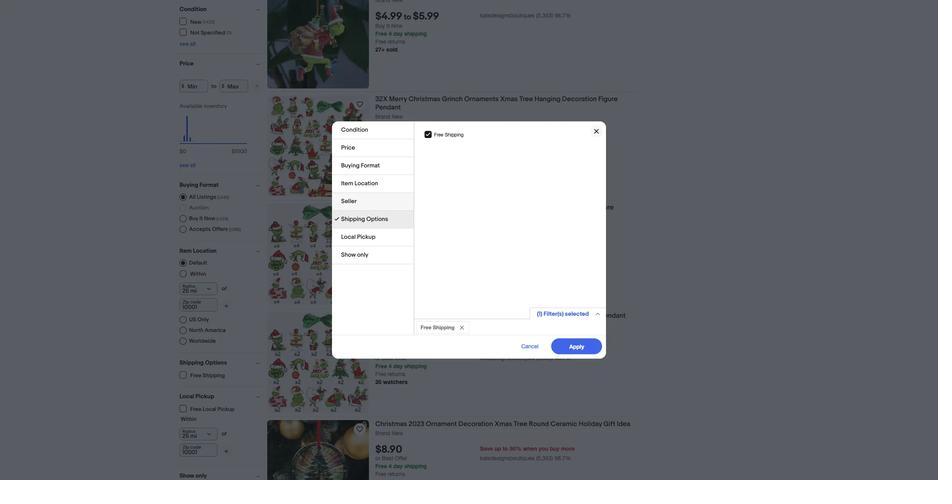 Task type: vqa. For each thing, say whether or not it's contained in the screenshot.
Estimated
no



Task type: locate. For each thing, give the bounding box(es) containing it.
to inside the save up to 50% when you buy more or best offer
[[503, 446, 508, 452]]

you right cancel
[[539, 346, 548, 352]]

item
[[341, 180, 353, 187], [180, 247, 192, 255]]

32x merry christmas grinch figure ornaments tree hanging decoration pendant gift image
[[267, 312, 369, 414]]

1 horizontal spatial buy
[[375, 23, 385, 29]]

0 vertical spatial save
[[480, 346, 493, 352]]

(1)
[[537, 311, 542, 318]]

pendant right selected
[[600, 312, 626, 320]]

(5,353) inside katedesignsboutiques (5,353) 98.7% free 4 day shipping free returns 20 watchers
[[536, 356, 553, 362]]

2 more from the top
[[561, 446, 575, 452]]

1 vertical spatial best
[[382, 356, 393, 362]]

2 of from the top
[[222, 431, 227, 438]]

to left $5.99
[[404, 13, 411, 22]]

$9.98
[[375, 127, 401, 139]]

2 vertical spatial katedesignsboutiques
[[480, 456, 535, 462]]

0 vertical spatial buying format
[[341, 162, 380, 170]]

1 vertical spatial more
[[561, 446, 575, 452]]

2 32x from the top
[[375, 312, 388, 320]]

4 down or best offer
[[389, 146, 392, 153]]

buy inside katedesignsboutiques (5,353) 98.7% buy it now free 4 day shipping free returns 27+ sold
[[375, 23, 385, 29]]

item location up seller
[[341, 180, 378, 187]]

see for price
[[180, 162, 189, 169]]

show only
[[341, 251, 368, 259], [180, 473, 207, 480]]

4 brand from the top
[[375, 430, 390, 437]]

or inside the save up to 50% when you buy more or best offer
[[375, 456, 380, 462]]

 (1,082) Items text field
[[228, 227, 241, 232]]

0 vertical spatial now
[[391, 23, 403, 29]]

2 you from the top
[[539, 446, 548, 452]]

1 vertical spatial 32x
[[375, 312, 388, 320]]

brand inside 32x merry christmas grinch figure ornaments tree hanging decoration pendant gift brand new
[[375, 330, 390, 337]]

day down $4.99
[[393, 30, 403, 37]]

price button
[[180, 60, 264, 68]]

1 when from the top
[[523, 346, 537, 352]]

or for 50%
[[375, 456, 380, 462]]

2 returns from the top
[[388, 155, 405, 161]]

3 returns from the top
[[388, 263, 405, 269]]

to left 50%
[[503, 446, 508, 452]]

0 horizontal spatial format
[[200, 181, 219, 189]]

shipping inside katedesignsboutiques (5,353) 98.7% free 4 day shipping free returns 20 watchers
[[404, 363, 427, 370]]

1 all from the top
[[190, 41, 196, 47]]

0 horizontal spatial buying format
[[180, 181, 219, 189]]

2 katedesignsboutiques from the top
[[480, 356, 535, 362]]

1 vertical spatial local
[[180, 393, 194, 401]]

2 vertical spatial local
[[203, 406, 216, 413]]

offer for 30%
[[395, 356, 407, 362]]

shipping options up free shipping link
[[180, 359, 227, 367]]

up inside the save up to 50% when you buy more or best offer
[[494, 446, 501, 452]]

see all button for condition
[[180, 41, 196, 47]]

day up watchers
[[393, 363, 403, 370]]

2 4 from the top
[[389, 146, 392, 153]]

local pickup up free local pickup link at left bottom
[[180, 393, 214, 401]]

0 horizontal spatial options
[[205, 359, 227, 367]]

or
[[375, 139, 380, 145], [375, 356, 380, 362], [375, 456, 380, 462]]

or inside save up to 30% when you buy more or best offer
[[375, 356, 380, 362]]

tab list containing condition
[[332, 122, 414, 264]]

show
[[341, 251, 356, 259], [180, 473, 194, 480]]

default link
[[180, 260, 207, 267]]

brand inside 32x merry christmas grinch ornaments xmas tree hanging decoration figure pendant brand new
[[375, 114, 390, 120]]

merry for $9.98
[[389, 95, 407, 103]]

3 offer from the top
[[395, 456, 407, 462]]

1 vertical spatial (1,433)
[[216, 216, 228, 222]]

within down default
[[190, 271, 206, 277]]

returns down $8.90
[[388, 471, 405, 478]]

buy down auction
[[189, 215, 198, 222]]

1 vertical spatial only
[[195, 473, 207, 480]]

location
[[355, 180, 378, 187], [193, 247, 217, 255]]

1 horizontal spatial buying
[[341, 162, 360, 170]]

0 vertical spatial item
[[341, 180, 353, 187]]

buy for 50%
[[550, 446, 559, 452]]

(5,353) for shipping
[[536, 12, 553, 19]]

0 horizontal spatial price
[[180, 60, 194, 68]]

2 when from the top
[[523, 446, 537, 452]]

watch christmas 2023 ornament decoration xmas tree round ceramic holiday gift idea image
[[355, 425, 365, 434]]

accepts offers (1,082)
[[189, 226, 241, 233]]

2 vertical spatial hanging
[[536, 312, 562, 320]]

options up free shipping link
[[205, 359, 227, 367]]

tree
[[519, 95, 533, 103], [515, 204, 529, 212], [521, 312, 535, 320], [514, 421, 527, 429]]

shipping inside free 4 day shipping free returns
[[404, 255, 427, 261]]

up left 50%
[[494, 446, 501, 452]]

0 vertical spatial sold
[[386, 46, 398, 53]]

of down item location dropdown button
[[222, 286, 227, 292]]

now left $5.99
[[391, 23, 403, 29]]

save inside the save up to 50% when you buy more or best offer
[[480, 446, 493, 452]]

0 vertical spatial see all button
[[180, 41, 196, 47]]

0 vertical spatial free shipping
[[434, 132, 464, 138]]

0 vertical spatial grinch
[[442, 95, 463, 103]]

apply within filter image for local pickup
[[224, 449, 228, 454]]

new inside 64 piece merry christmas grinch ornaments tree hanging decoration figure pendant brand new
[[392, 222, 403, 228]]

it left $5.99
[[387, 23, 390, 29]]

1 vertical spatial item
[[180, 247, 192, 255]]

2 up from the top
[[494, 446, 501, 452]]

buying format inside "dialog"
[[341, 162, 380, 170]]

2 see all button from the top
[[180, 162, 196, 169]]

$ 0
[[180, 148, 186, 155]]

buy up 27+
[[375, 23, 385, 29]]

save for 50%
[[480, 446, 493, 452]]

free inside free shipping link
[[190, 372, 201, 379]]

0 vertical spatial format
[[361, 162, 380, 170]]

4 down $4.99
[[389, 30, 392, 37]]

up
[[494, 346, 501, 352], [494, 446, 501, 452]]

5 day from the top
[[393, 463, 403, 470]]

best inside the save up to 50% when you buy more or best offer
[[382, 456, 393, 462]]

sold right 27+
[[386, 46, 398, 53]]

1 vertical spatial apply within filter image
[[224, 449, 228, 454]]

64 piece merry christmas grinch ornaments tree hanging decoration figure pendant image
[[267, 204, 369, 305]]

1 vertical spatial buying
[[180, 181, 198, 189]]

0 vertical spatial it
[[387, 23, 390, 29]]

(1,433) inside buy it now (1,433)
[[216, 216, 228, 222]]

pendant for $9.98
[[375, 104, 401, 112]]

up left 30%
[[494, 346, 501, 352]]

2 horizontal spatial pickup
[[357, 234, 375, 241]]

1 vertical spatial buy
[[550, 446, 559, 452]]

now up accepts offers (1,082)
[[204, 215, 215, 222]]

0
[[183, 148, 186, 155]]

format
[[361, 162, 380, 170], [200, 181, 219, 189]]

katedesignsboutiques (5,353) 98.7% free 4 day shipping free returns 20 watchers
[[375, 356, 571, 386]]

1 save from the top
[[480, 346, 493, 352]]

new for $8.90
[[392, 430, 403, 437]]

dialog
[[0, 0, 938, 481]]

1 vertical spatial pendant
[[375, 212, 401, 220]]

4
[[389, 30, 392, 37], [389, 146, 392, 153], [389, 255, 392, 261], [389, 363, 392, 370], [389, 463, 392, 470]]

tree inside 32x merry christmas grinch ornaments xmas tree hanging decoration figure pendant brand new
[[519, 95, 533, 103]]

2 vertical spatial pendant
[[600, 312, 626, 320]]

3 best from the top
[[382, 456, 393, 462]]

2 vertical spatial pickup
[[217, 406, 235, 413]]

$
[[182, 83, 184, 89], [222, 83, 224, 89], [180, 148, 183, 155], [232, 148, 235, 155]]

worldwide
[[189, 338, 216, 345]]

tree inside 32x merry christmas grinch figure ornaments tree hanging decoration pendant gift brand new
[[521, 312, 535, 320]]

1 vertical spatial 98.7%
[[555, 356, 571, 362]]

ornaments for save up to 30% when you buy more
[[485, 312, 520, 320]]

0 vertical spatial see
[[180, 41, 189, 47]]

brand
[[375, 114, 390, 120], [375, 222, 390, 228], [375, 330, 390, 337], [375, 430, 390, 437]]

up inside save up to 30% when you buy more or best offer
[[494, 346, 501, 352]]

1 vertical spatial see all
[[180, 162, 196, 169]]

2 offer from the top
[[395, 356, 407, 362]]

location inside tab list
[[355, 180, 378, 187]]

save inside save up to 30% when you buy more or best offer
[[480, 346, 493, 352]]

see for condition
[[180, 41, 189, 47]]

3 day from the top
[[393, 255, 403, 261]]

watch 64 piece merry christmas grinch ornaments tree hanging decoration figure pendant image
[[355, 208, 365, 218]]

2 vertical spatial offer
[[395, 456, 407, 462]]

1 vertical spatial local pickup
[[180, 393, 214, 401]]

free local pickup
[[190, 406, 235, 413]]

local pickup down the shipping options "tab"
[[341, 234, 375, 241]]

show only inside "dialog"
[[341, 251, 368, 259]]

(1,433)
[[217, 195, 229, 200], [216, 216, 228, 222]]

1 vertical spatial buy
[[189, 215, 198, 222]]

1 offer from the top
[[395, 139, 407, 145]]

us only
[[189, 317, 209, 323]]

filter applied image
[[334, 217, 339, 222]]

it up accepts
[[199, 215, 203, 222]]

free 4 day shipping free returns
[[375, 255, 427, 269]]

all
[[189, 194, 196, 201]]

pickup down the shipping options "tab"
[[357, 234, 375, 241]]

remove filter - shipping options - free shipping image
[[460, 326, 464, 330]]

98.7% for 20
[[555, 356, 571, 362]]

save up katedesignsboutiques (5,353) 98.7% free 4 day shipping free returns 20 watchers
[[480, 346, 493, 352]]

1 vertical spatial free shipping
[[421, 324, 455, 331]]

specified
[[201, 29, 225, 36]]

see all button
[[180, 41, 196, 47], [180, 162, 196, 169]]

 (1,433) Items text field
[[216, 195, 229, 200]]

3 98.7% from the top
[[555, 456, 571, 462]]

0 vertical spatial more
[[561, 346, 575, 352]]

new
[[190, 18, 201, 25], [392, 114, 403, 120], [392, 222, 403, 228], [392, 330, 403, 337], [392, 430, 403, 437]]

1 horizontal spatial now
[[391, 23, 403, 29]]

98.7% inside katedesignsboutiques (5,353) 98.7% free 4 day shipping free returns 20 watchers
[[555, 356, 571, 362]]

condition up new (1,422)
[[180, 6, 207, 13]]

location up default
[[193, 247, 217, 255]]

shipping options inside "tab"
[[341, 216, 388, 223]]

options down 64
[[366, 216, 388, 223]]

2 save from the top
[[480, 446, 493, 452]]

apply
[[569, 343, 584, 350]]

0 vertical spatial offer
[[395, 139, 407, 145]]

1 returns from the top
[[388, 39, 405, 45]]

grinch inside 32x merry christmas grinch figure ornaments tree hanging decoration pendant gift brand new
[[442, 312, 463, 320]]

(1,433) up "offers"
[[216, 216, 228, 222]]

grinch for $9.98
[[442, 95, 463, 103]]

pendant inside 64 piece merry christmas grinch ornaments tree hanging decoration figure pendant brand new
[[375, 212, 401, 220]]

1 vertical spatial shipping options
[[180, 359, 227, 367]]

day down or best offer
[[393, 146, 403, 153]]

offer inside save up to 30% when you buy more or best offer
[[395, 356, 407, 362]]

when inside save up to 30% when you buy more or best offer
[[523, 346, 537, 352]]

merry inside 64 piece merry christmas grinch ornaments tree hanging decoration figure pendant brand new
[[404, 204, 422, 212]]

(5,353) inside katedesignsboutiques (5,353) 98.7% buy it now free 4 day shipping free returns 27+ sold
[[536, 12, 553, 19]]

1 vertical spatial up
[[494, 446, 501, 452]]

see all down 0
[[180, 162, 196, 169]]

best inside save up to 30% when you buy more or best offer
[[382, 356, 393, 362]]

pendant up $9.98
[[375, 104, 401, 112]]

4 inside katedesignsboutiques (5,353) 98.7% buy it now free 4 day shipping free returns 27+ sold
[[389, 30, 392, 37]]

None text field
[[180, 299, 218, 312], [180, 444, 218, 457], [180, 299, 218, 312], [180, 444, 218, 457]]

$8.90
[[375, 444, 402, 456]]

0 vertical spatial show only
[[341, 251, 368, 259]]

christmas 2023 ornament decoration xmas tree round ceramic holiday gift idea link
[[375, 421, 637, 430]]

pendant
[[375, 104, 401, 112], [375, 212, 401, 220], [600, 312, 626, 320]]

(5,353)
[[536, 12, 553, 19], [536, 356, 553, 362], [536, 456, 553, 462]]

options inside "tab"
[[366, 216, 388, 223]]

$5.99
[[413, 10, 439, 23]]

64 piece merry christmas grinch ornaments tree hanging decoration figure pendant heading
[[375, 204, 614, 220]]

pickup
[[357, 234, 375, 241], [195, 393, 214, 401], [217, 406, 235, 413]]

(5,353) inside katedesignsboutiques (5,353) 98.7% free 4 day shipping free returns
[[536, 456, 553, 462]]

merry christmas grinch ornaments xmas tree hanging decoration figure pendant image
[[267, 0, 369, 89]]

1 day from the top
[[393, 30, 403, 37]]

tab list
[[332, 122, 414, 264]]

2 vertical spatial best
[[382, 456, 393, 462]]

returns inside katedesignsboutiques (5,353) 98.7% free 4 day shipping free returns 20 watchers
[[388, 371, 405, 378]]

2 all from the top
[[190, 162, 196, 169]]

0 horizontal spatial buy
[[189, 215, 198, 222]]

day down $8.90
[[393, 463, 403, 470]]

0 vertical spatial apply within filter image
[[224, 304, 228, 309]]

more for 30%
[[561, 346, 575, 352]]

item up default link
[[180, 247, 192, 255]]

hanging for $13.28
[[531, 204, 557, 212]]

condition
[[180, 6, 207, 13], [341, 126, 368, 134]]

buying format up all on the top left
[[180, 181, 219, 189]]

1 of from the top
[[222, 286, 227, 292]]

32x for save up to 30% when you buy more
[[375, 312, 388, 320]]

1 horizontal spatial price
[[341, 144, 355, 152]]

returns inside free 4 day shipping free returns 431 sold
[[388, 155, 405, 161]]

pickup up free local pickup link at left bottom
[[195, 393, 214, 401]]

0 vertical spatial all
[[190, 41, 196, 47]]

now
[[391, 23, 403, 29], [204, 215, 215, 222]]

2 day from the top
[[393, 146, 403, 153]]

new inside "christmas 2023 ornament decoration xmas tree round ceramic holiday gift idea brand new"
[[392, 430, 403, 437]]

3 brand from the top
[[375, 330, 390, 337]]

item location button
[[180, 247, 264, 255]]

1 buy from the top
[[550, 346, 559, 352]]

format inside "dialog"
[[361, 162, 380, 170]]

offer for 50%
[[395, 456, 407, 462]]

1 4 from the top
[[389, 30, 392, 37]]

merry
[[389, 95, 407, 103], [404, 204, 422, 212], [389, 312, 407, 320]]

returns down $4.99
[[388, 39, 405, 45]]

when right 30%
[[523, 346, 537, 352]]

apply within filter image up america on the left bottom of the page
[[224, 304, 228, 309]]

buying
[[341, 162, 360, 170], [180, 181, 198, 189]]

save
[[480, 346, 493, 352], [480, 446, 493, 452]]

1 horizontal spatial it
[[387, 23, 390, 29]]

buy inside the save up to 50% when you buy more or best offer
[[550, 446, 559, 452]]

buying format up seller
[[341, 162, 380, 170]]

item up seller
[[341, 180, 353, 187]]

best for 50%
[[382, 456, 393, 462]]

0 vertical spatial xmas
[[500, 95, 518, 103]]

1 vertical spatial figure
[[594, 204, 614, 212]]

price inside tab list
[[341, 144, 355, 152]]

decoration
[[562, 95, 597, 103], [558, 204, 593, 212], [564, 312, 599, 320], [458, 421, 493, 429]]

buy down ceramic
[[550, 446, 559, 452]]

pendant inside 32x merry christmas grinch figure ornaments tree hanging decoration pendant gift brand new
[[600, 312, 626, 320]]

2 see from the top
[[180, 162, 189, 169]]

2 or from the top
[[375, 356, 380, 362]]

all for condition
[[190, 41, 196, 47]]

32x inside 32x merry christmas grinch ornaments xmas tree hanging decoration figure pendant brand new
[[375, 95, 388, 103]]

all up all on the top left
[[190, 162, 196, 169]]

new inside 32x merry christmas grinch ornaments xmas tree hanging decoration figure pendant brand new
[[392, 114, 403, 120]]

0 vertical spatial 98.7%
[[555, 12, 571, 19]]

listings
[[197, 194, 216, 201]]

round
[[529, 421, 549, 429]]

figure inside 64 piece merry christmas grinch ornaments tree hanging decoration figure pendant brand new
[[594, 204, 614, 212]]

save up katedesignsboutiques (5,353) 98.7% free 4 day shipping free returns
[[480, 446, 493, 452]]

4 4 from the top
[[389, 363, 392, 370]]

3 4 from the top
[[389, 255, 392, 261]]

5 4 from the top
[[389, 463, 392, 470]]

3 shipping from the top
[[404, 255, 427, 261]]

1 vertical spatial save
[[480, 446, 493, 452]]

2 vertical spatial or
[[375, 456, 380, 462]]

free
[[375, 30, 387, 37], [375, 39, 386, 45], [434, 132, 443, 138], [375, 146, 387, 153], [375, 155, 386, 161], [375, 255, 387, 261], [375, 263, 386, 269], [421, 324, 431, 331], [375, 363, 387, 370], [375, 371, 386, 378], [190, 372, 201, 379], [190, 406, 201, 413], [375, 463, 387, 470], [375, 471, 386, 478]]

hanging inside 32x merry christmas grinch ornaments xmas tree hanging decoration figure pendant brand new
[[535, 95, 561, 103]]

1 see from the top
[[180, 41, 189, 47]]

see all button down not
[[180, 41, 196, 47]]

offer inside the save up to 50% when you buy more or best offer
[[395, 456, 407, 462]]

apply within filter image
[[224, 304, 228, 309], [224, 449, 228, 454]]

2 buy from the top
[[550, 446, 559, 452]]

2 apply within filter image from the top
[[224, 449, 228, 454]]

returns up watchers
[[388, 371, 405, 378]]

shipping options down 64
[[341, 216, 388, 223]]

1 shipping from the top
[[404, 30, 427, 37]]

item location up default
[[180, 247, 217, 255]]

2 vertical spatial (5,353)
[[536, 456, 553, 462]]

save up to 30% when you buy more or best offer
[[375, 346, 575, 362]]

4 up watchers
[[389, 363, 392, 370]]

local up free local pickup link at left bottom
[[180, 393, 194, 401]]

format down or best offer
[[361, 162, 380, 170]]

4 returns from the top
[[388, 371, 405, 378]]

1 katedesignsboutiques from the top
[[480, 12, 535, 19]]

1 98.7% from the top
[[555, 12, 571, 19]]

within down free local pickup link at left bottom
[[181, 416, 197, 423]]

2 vertical spatial free shipping
[[190, 372, 225, 379]]

condition down watch 32x merry christmas grinch ornaments xmas tree hanging decoration figure pendant image
[[341, 126, 368, 134]]

1 horizontal spatial format
[[361, 162, 380, 170]]

katedesignsboutiques inside katedesignsboutiques (5,353) 98.7% free 4 day shipping free returns 20 watchers
[[480, 356, 535, 362]]

all down not
[[190, 41, 196, 47]]

you down the round
[[539, 446, 548, 452]]

christmas 2023 ornament decoration xmas tree round ceramic holiday gift idea heading
[[375, 421, 630, 429]]

1 vertical spatial show
[[180, 473, 194, 480]]

1 brand from the top
[[375, 114, 390, 120]]

1 vertical spatial (5,353)
[[536, 356, 553, 362]]

0 vertical spatial only
[[357, 251, 368, 259]]

1 vertical spatial location
[[193, 247, 217, 255]]

5 returns from the top
[[388, 471, 405, 478]]

grinch inside 64 piece merry christmas grinch ornaments tree hanging decoration figure pendant brand new
[[457, 204, 478, 212]]

(1,433) down "buying format" dropdown button on the top left of page
[[217, 195, 229, 200]]

1 up from the top
[[494, 346, 501, 352]]

christmas 2023 ornament decoration xmas tree round ceramic holiday gift idea image
[[267, 421, 369, 481]]

it
[[387, 23, 390, 29], [199, 215, 203, 222]]

4 down $13.28
[[389, 255, 392, 261]]

0 vertical spatial you
[[539, 346, 548, 352]]

local
[[341, 234, 356, 241], [180, 393, 194, 401], [203, 406, 216, 413]]

you inside save up to 30% when you buy more or best offer
[[539, 346, 548, 352]]

brand inside "christmas 2023 ornament decoration xmas tree round ceramic holiday gift idea brand new"
[[375, 430, 390, 437]]

tab list inside "dialog"
[[332, 122, 414, 264]]

of down free local pickup
[[222, 431, 227, 438]]

ornaments inside 64 piece merry christmas grinch ornaments tree hanging decoration figure pendant brand new
[[479, 204, 514, 212]]

buy left apply
[[550, 346, 559, 352]]

grinch inside 32x merry christmas grinch ornaments xmas tree hanging decoration figure pendant brand new
[[442, 95, 463, 103]]

1 horizontal spatial condition
[[341, 126, 368, 134]]

2 best from the top
[[382, 356, 393, 362]]

32x merry christmas grinch figure ornaments tree hanging decoration pendant gift link
[[375, 312, 637, 330]]

0 vertical spatial item location
[[341, 180, 378, 187]]

day inside katedesignsboutiques (5,353) 98.7% buy it now free 4 day shipping free returns 27+ sold
[[393, 30, 403, 37]]

3 or from the top
[[375, 456, 380, 462]]

32x merry christmas grinch ornaments xmas tree hanging decoration figure pendant brand new
[[375, 95, 618, 120]]

merry inside 32x merry christmas grinch ornaments xmas tree hanging decoration figure pendant brand new
[[389, 95, 407, 103]]

day down $13.28
[[393, 255, 403, 261]]

america
[[205, 327, 226, 334]]

1 vertical spatial xmas
[[495, 421, 512, 429]]

(1,082)
[[229, 227, 241, 232]]

local down the 'watch 64 piece merry christmas grinch ornaments tree hanging decoration figure pendant' image
[[341, 234, 356, 241]]

buying up all on the top left
[[180, 181, 198, 189]]

to right the minimum value in $ text box
[[211, 83, 216, 90]]

decoration inside 32x merry christmas grinch ornaments xmas tree hanging decoration figure pendant brand new
[[562, 95, 597, 103]]

new for $9.98
[[392, 114, 403, 120]]

katedesignsboutiques inside katedesignsboutiques (5,353) 98.7% buy it now free 4 day shipping free returns 27+ sold
[[480, 12, 535, 19]]

filter(s)
[[544, 311, 564, 318]]

new inside 32x merry christmas grinch figure ornaments tree hanging decoration pendant gift brand new
[[392, 330, 403, 337]]

inventory
[[204, 103, 227, 110]]

hanging inside 64 piece merry christmas grinch ornaments tree hanging decoration figure pendant brand new
[[531, 204, 557, 212]]

merry inside 32x merry christmas grinch figure ornaments tree hanging decoration pendant gift brand new
[[389, 312, 407, 320]]

(5,353) for 20
[[536, 356, 553, 362]]

ornaments
[[464, 95, 499, 103], [479, 204, 514, 212], [485, 312, 520, 320]]

buying format button
[[180, 181, 264, 189]]

pickup down local pickup dropdown button
[[217, 406, 235, 413]]

1 horizontal spatial only
[[357, 251, 368, 259]]

options
[[366, 216, 388, 223], [205, 359, 227, 367]]

location down "431"
[[355, 180, 378, 187]]

1 horizontal spatial buying format
[[341, 162, 380, 170]]

north
[[189, 327, 203, 334]]

more inside the save up to 50% when you buy more or best offer
[[561, 446, 575, 452]]

best
[[382, 139, 393, 145], [382, 356, 393, 362], [382, 456, 393, 462]]

1 vertical spatial when
[[523, 446, 537, 452]]

4 down $8.90
[[389, 463, 392, 470]]

98.7% inside katedesignsboutiques (5,353) 98.7% buy it now free 4 day shipping free returns 27+ sold
[[555, 12, 571, 19]]

3 (5,353) from the top
[[536, 456, 553, 462]]

buy for 30%
[[550, 346, 559, 352]]

1 apply within filter image from the top
[[224, 304, 228, 309]]

0 vertical spatial (5,353)
[[536, 12, 553, 19]]

0 horizontal spatial location
[[193, 247, 217, 255]]

figure
[[598, 95, 618, 103], [594, 204, 614, 212], [464, 312, 484, 320]]

more down ceramic
[[561, 446, 575, 452]]

1 see all from the top
[[180, 41, 196, 47]]

more inside save up to 30% when you buy more or best offer
[[561, 346, 575, 352]]

buying format
[[341, 162, 380, 170], [180, 181, 219, 189]]

pendant inside 32x merry christmas grinch ornaments xmas tree hanging decoration figure pendant brand new
[[375, 104, 401, 112]]

1 horizontal spatial item
[[341, 180, 353, 187]]

1 sold from the top
[[386, 46, 398, 53]]

see all down not
[[180, 41, 196, 47]]

1 vertical spatial item location
[[180, 247, 217, 255]]

returns down or best offer
[[388, 155, 405, 161]]

2 98.7% from the top
[[555, 356, 571, 362]]

more down (1) filter(s) selected
[[561, 346, 575, 352]]

pendant down the piece
[[375, 212, 401, 220]]

0 vertical spatial best
[[382, 139, 393, 145]]

1 more from the top
[[561, 346, 575, 352]]

4 day from the top
[[393, 363, 403, 370]]

apply within filter image for item location
[[224, 304, 228, 309]]

tree inside 64 piece merry christmas grinch ornaments tree hanging decoration figure pendant brand new
[[515, 204, 529, 212]]

1 vertical spatial grinch
[[457, 204, 478, 212]]

free shipping
[[434, 132, 464, 138], [421, 324, 455, 331], [190, 372, 225, 379]]

format up all listings (1,433)
[[200, 181, 219, 189]]

hanging for $9.98
[[535, 95, 561, 103]]

4 shipping from the top
[[404, 363, 427, 370]]

decoration for $9.98
[[562, 95, 597, 103]]

options for the shipping options dropdown button on the bottom
[[205, 359, 227, 367]]

up for 50%
[[494, 446, 501, 452]]

0 vertical spatial shipping options
[[341, 216, 388, 223]]

0 vertical spatial condition
[[180, 6, 207, 13]]

offers
[[212, 226, 228, 233]]

0 vertical spatial 32x
[[375, 95, 388, 103]]

returns
[[388, 39, 405, 45], [388, 155, 405, 161], [388, 263, 405, 269], [388, 371, 405, 378], [388, 471, 405, 478]]

idea
[[617, 421, 630, 429]]

decoration inside 64 piece merry christmas grinch ornaments tree hanging decoration figure pendant brand new
[[558, 204, 593, 212]]

1 horizontal spatial gift
[[603, 421, 615, 429]]

gift
[[375, 320, 387, 328], [603, 421, 615, 429]]

0 vertical spatial or
[[375, 139, 380, 145]]

2 brand from the top
[[375, 222, 390, 228]]

local down local pickup dropdown button
[[203, 406, 216, 413]]

xmas inside "christmas 2023 ornament decoration xmas tree round ceramic holiday gift idea brand new"
[[495, 421, 512, 429]]

2 (5,353) from the top
[[536, 356, 553, 362]]

shipping inside katedesignsboutiques (5,353) 98.7% buy it now free 4 day shipping free returns 27+ sold
[[404, 30, 427, 37]]

decoration inside 32x merry christmas grinch figure ornaments tree hanging decoration pendant gift brand new
[[564, 312, 599, 320]]

or for 30%
[[375, 356, 380, 362]]

3 katedesignsboutiques from the top
[[480, 456, 535, 462]]

returns down $13.28
[[388, 263, 405, 269]]

brand inside 64 piece merry christmas grinch ornaments tree hanging decoration figure pendant brand new
[[375, 222, 390, 228]]

0 vertical spatial buy
[[550, 346, 559, 352]]

see all button down 0
[[180, 162, 196, 169]]

1 horizontal spatial location
[[355, 180, 378, 187]]

1 vertical spatial of
[[222, 431, 227, 438]]

32x for $9.98
[[375, 95, 388, 103]]

when right 50%
[[523, 446, 537, 452]]

$13.28
[[375, 236, 405, 248]]

32x merry christmas grinch figure ornaments tree hanging decoration pendant gift brand new
[[375, 312, 626, 337]]

1 see all button from the top
[[180, 41, 196, 47]]

1 you from the top
[[539, 346, 548, 352]]

buy
[[375, 23, 385, 29], [189, 215, 198, 222]]

0 vertical spatial katedesignsboutiques
[[480, 12, 535, 19]]

2 see all from the top
[[180, 162, 196, 169]]

5 shipping from the top
[[404, 463, 427, 470]]

2 vertical spatial 98.7%
[[555, 456, 571, 462]]

0 horizontal spatial gift
[[375, 320, 387, 328]]

50%
[[510, 446, 521, 452]]

0 horizontal spatial item location
[[180, 247, 217, 255]]

sold right "431"
[[386, 162, 397, 169]]

to inside save up to 30% when you buy more or best offer
[[503, 346, 508, 352]]

0 horizontal spatial local
[[180, 393, 194, 401]]

to
[[404, 13, 411, 22], [211, 83, 216, 90], [503, 346, 508, 352], [503, 446, 508, 452]]

grinch for save up to 30% when you buy more
[[442, 312, 463, 320]]

1 best from the top
[[382, 139, 393, 145]]

apply within filter image up "show only" dropdown button
[[224, 449, 228, 454]]

2 sold from the top
[[386, 162, 397, 169]]

buying left "431"
[[341, 162, 360, 170]]

1 (5,353) from the top
[[536, 12, 553, 19]]

when inside the save up to 50% when you buy more or best offer
[[523, 446, 537, 452]]

of for location
[[222, 286, 227, 292]]

4 inside free 4 day shipping free returns
[[389, 255, 392, 261]]

2023
[[409, 421, 424, 429]]

of
[[222, 286, 227, 292], [222, 431, 227, 438]]

only
[[357, 251, 368, 259], [195, 473, 207, 480]]

1 32x from the top
[[375, 95, 388, 103]]

to left 30%
[[503, 346, 508, 352]]

2 shipping from the top
[[404, 146, 427, 153]]

0 vertical spatial buying
[[341, 162, 360, 170]]

xmas
[[500, 95, 518, 103], [495, 421, 512, 429]]



Task type: describe. For each thing, give the bounding box(es) containing it.
1 horizontal spatial item location
[[341, 180, 378, 187]]

all for price
[[190, 162, 196, 169]]

shipping options tab
[[332, 211, 414, 229]]

sold inside katedesignsboutiques (5,353) 98.7% buy it now free 4 day shipping free returns 27+ sold
[[386, 46, 398, 53]]

shipping options for the shipping options "tab"
[[341, 216, 388, 223]]

brand for save up to 30% when you buy more
[[375, 330, 390, 337]]

day inside free 4 day shipping free returns 431 sold
[[393, 146, 403, 153]]

condition inside "dialog"
[[341, 126, 368, 134]]

$4.99
[[375, 10, 402, 23]]

more for 50%
[[561, 446, 575, 452]]

auction
[[189, 205, 209, 211]]

shipping options for the shipping options dropdown button on the bottom
[[180, 359, 227, 367]]

worldwide link
[[180, 338, 216, 345]]

4 inside katedesignsboutiques (5,353) 98.7% free 4 day shipping free returns 20 watchers
[[389, 363, 392, 370]]

graph of available inventory between $0 and $1000+ image
[[180, 103, 247, 159]]

holiday
[[579, 421, 602, 429]]

available
[[180, 103, 202, 110]]

day inside free 4 day shipping free returns
[[393, 255, 403, 261]]

0 vertical spatial price
[[180, 60, 194, 68]]

tree for save up to 30% when you buy more
[[521, 312, 535, 320]]

ceramic
[[550, 421, 577, 429]]

98.7% for shipping
[[555, 12, 571, 19]]

merry for save up to 30% when you buy more
[[389, 312, 407, 320]]

gift inside "christmas 2023 ornament decoration xmas tree round ceramic holiday gift idea brand new"
[[603, 421, 615, 429]]

figure for $13.28
[[594, 204, 614, 212]]

figure inside 32x merry christmas grinch figure ornaments tree hanging decoration pendant gift brand new
[[464, 312, 484, 320]]

decoration inside "christmas 2023 ornament decoration xmas tree round ceramic holiday gift idea brand new"
[[458, 421, 493, 429]]

4 inside free 4 day shipping free returns 431 sold
[[389, 146, 392, 153]]

see all for condition
[[180, 41, 196, 47]]

free 4 day shipping free returns 431 sold
[[375, 146, 427, 169]]

0 horizontal spatial now
[[204, 215, 215, 222]]

not
[[190, 29, 199, 36]]

4 inside katedesignsboutiques (5,353) 98.7% free 4 day shipping free returns
[[389, 463, 392, 470]]

(11)
[[226, 30, 231, 35]]

day inside katedesignsboutiques (5,353) 98.7% free 4 day shipping free returns 20 watchers
[[393, 363, 403, 370]]

show only button
[[180, 473, 264, 480]]

katedesignsboutiques for shipping
[[480, 12, 535, 19]]

64
[[375, 204, 384, 212]]

hanging inside 32x merry christmas grinch figure ornaments tree hanging decoration pendant gift brand new
[[536, 312, 562, 320]]

to inside $4.99 to $5.99
[[404, 13, 411, 22]]

shipping inside katedesignsboutiques (5,353) 98.7% free 4 day shipping free returns
[[404, 463, 427, 470]]

ornaments for $13.28
[[479, 204, 514, 212]]

or best offer
[[375, 139, 407, 145]]

1000
[[235, 148, 247, 155]]

$ 1000
[[232, 148, 247, 155]]

katedesignsboutiques for 20
[[480, 356, 535, 362]]

tree inside "christmas 2023 ornament decoration xmas tree round ceramic holiday gift idea brand new"
[[514, 421, 527, 429]]

watchers
[[383, 379, 408, 386]]

local pickup button
[[180, 393, 264, 401]]

0 horizontal spatial pickup
[[195, 393, 214, 401]]

of for pickup
[[222, 431, 227, 438]]

north america link
[[180, 327, 226, 334]]

1 vertical spatial buying format
[[180, 181, 219, 189]]

local inside "dialog"
[[341, 234, 356, 241]]

Maximum Value in $ text field
[[220, 80, 248, 93]]

27+
[[375, 46, 385, 53]]

431
[[375, 162, 385, 169]]

seller
[[341, 198, 357, 205]]

cancel button
[[512, 339, 547, 355]]

us
[[189, 317, 196, 323]]

watch 32x merry christmas grinch ornaments xmas tree hanging decoration figure pendant image
[[355, 100, 365, 109]]

selected
[[565, 311, 589, 318]]

available inventory
[[180, 103, 227, 110]]

shipping inside "tab"
[[341, 216, 365, 223]]

 (1,433) Items text field
[[215, 216, 228, 222]]

0 horizontal spatial show only
[[180, 473, 207, 480]]

new for $13.28
[[392, 222, 403, 228]]

brand for $13.28
[[375, 222, 390, 228]]

default
[[189, 260, 207, 266]]

Minimum Value in $ text field
[[180, 80, 208, 93]]

up for 30%
[[494, 346, 501, 352]]

(1,433) inside all listings (1,433)
[[217, 195, 229, 200]]

32x merry christmas grinch ornaments xmas tree hanging decoration figure pendant link
[[375, 95, 637, 113]]

1 vertical spatial it
[[199, 215, 203, 222]]

ornament
[[426, 421, 457, 429]]

free local pickup link
[[180, 405, 235, 413]]

ornaments inside 32x merry christmas grinch ornaments xmas tree hanging decoration figure pendant brand new
[[464, 95, 499, 103]]

not specified (11)
[[190, 29, 231, 36]]

now inside katedesignsboutiques (5,353) 98.7% buy it now free 4 day shipping free returns 27+ sold
[[391, 23, 403, 29]]

brand for $9.98
[[375, 114, 390, 120]]

condition button
[[180, 6, 264, 13]]

figure for $9.98
[[598, 95, 618, 103]]

0 vertical spatial show
[[341, 251, 356, 259]]

accepts
[[189, 226, 211, 233]]

20
[[375, 379, 381, 386]]

0 horizontal spatial condition
[[180, 6, 207, 13]]

0 horizontal spatial item
[[180, 247, 192, 255]]

0 vertical spatial local pickup
[[341, 234, 375, 241]]

returns inside katedesignsboutiques (5,353) 98.7% buy it now free 4 day shipping free returns 27+ sold
[[388, 39, 405, 45]]

98.7% inside katedesignsboutiques (5,353) 98.7% free 4 day shipping free returns
[[555, 456, 571, 462]]

decoration for $13.28
[[558, 204, 593, 212]]

you for 30%
[[539, 346, 548, 352]]

katedesignsboutiques (5,353) 98.7% buy it now free 4 day shipping free returns 27+ sold
[[375, 12, 571, 53]]

32x merry christmas grinch ornaments xmas tree hanging decoration figure pendant heading
[[375, 95, 618, 112]]

tree for $9.98
[[519, 95, 533, 103]]

cancel
[[521, 344, 539, 350]]

shipping inside free 4 day shipping free returns 431 sold
[[404, 146, 427, 153]]

free shipping link
[[180, 372, 225, 379]]

only inside tab list
[[357, 251, 368, 259]]

0 vertical spatial within
[[190, 271, 206, 277]]

best for 30%
[[382, 356, 393, 362]]

katedesignsboutiques (5,353) 98.7% free 4 day shipping free returns
[[375, 456, 571, 478]]

us only link
[[180, 317, 209, 324]]

returns inside katedesignsboutiques (5,353) 98.7% free 4 day shipping free returns
[[388, 471, 405, 478]]

gift inside 32x merry christmas grinch figure ornaments tree hanging decoration pendant gift brand new
[[375, 320, 387, 328]]

(1,422)
[[203, 19, 215, 24]]

all listings (1,433)
[[189, 194, 229, 201]]

save up to 50% when you buy more or best offer
[[375, 446, 575, 462]]

christmas 2023 ornament decoration xmas tree round ceramic holiday gift idea brand new
[[375, 421, 630, 437]]

32x merry christmas grinch ornaments xmas tree hanging decoration figure pendant image
[[267, 95, 369, 197]]

pendant for $13.28
[[375, 212, 401, 220]]

christmas inside "christmas 2023 ornament decoration xmas tree round ceramic holiday gift idea brand new"
[[375, 421, 407, 429]]

0 horizontal spatial local pickup
[[180, 393, 214, 401]]

32x merry christmas grinch figure ornaments tree hanging decoration pendant gift heading
[[375, 312, 626, 328]]

christmas inside 32x merry christmas grinch figure ornaments tree hanging decoration pendant gift brand new
[[409, 312, 440, 320]]

north america
[[189, 327, 226, 334]]

new (1,422)
[[190, 18, 215, 25]]

returns inside free 4 day shipping free returns
[[388, 263, 405, 269]]

item inside "dialog"
[[341, 180, 353, 187]]

katedesignsboutiques inside katedesignsboutiques (5,353) 98.7% free 4 day shipping free returns
[[480, 456, 535, 462]]

buy it now (1,433)
[[189, 215, 228, 222]]

30%
[[510, 346, 521, 352]]

it inside katedesignsboutiques (5,353) 98.7% buy it now free 4 day shipping free returns 27+ sold
[[387, 23, 390, 29]]

1 vertical spatial format
[[200, 181, 219, 189]]

(1) filter(s) selected button
[[529, 308, 606, 320]]

only
[[197, 317, 209, 323]]

64 piece merry christmas grinch ornaments tree hanging decoration figure pendant brand new
[[375, 204, 614, 228]]

xmas inside 32x merry christmas grinch ornaments xmas tree hanging decoration figure pendant brand new
[[500, 95, 518, 103]]

options for the shipping options "tab"
[[366, 216, 388, 223]]

0 horizontal spatial show
[[180, 473, 194, 480]]

save for 30%
[[480, 346, 493, 352]]

christmas inside 64 piece merry christmas grinch ornaments tree hanging decoration figure pendant brand new
[[424, 204, 456, 212]]

1 vertical spatial within
[[181, 416, 197, 423]]

apply button
[[551, 339, 602, 355]]

0 vertical spatial pickup
[[357, 234, 375, 241]]

brand for $8.90
[[375, 430, 390, 437]]

day inside katedesignsboutiques (5,353) 98.7% free 4 day shipping free returns
[[393, 463, 403, 470]]

1 horizontal spatial local
[[203, 406, 216, 413]]

christmas inside 32x merry christmas grinch ornaments xmas tree hanging decoration figure pendant brand new
[[409, 95, 440, 103]]

shipping options button
[[180, 359, 264, 367]]

decoration for save up to 30% when you buy more
[[564, 312, 599, 320]]

free inside free local pickup link
[[190, 406, 201, 413]]

1 or from the top
[[375, 139, 380, 145]]

dialog containing condition
[[0, 0, 938, 481]]

(1) filter(s) selected
[[537, 311, 589, 318]]

you for 50%
[[539, 446, 548, 452]]

when for 30%
[[523, 346, 537, 352]]

$4.99 to $5.99
[[375, 10, 439, 23]]

see all button for price
[[180, 162, 196, 169]]

piece
[[385, 204, 403, 212]]

tree for $13.28
[[515, 204, 529, 212]]

see all for price
[[180, 162, 196, 169]]

new for save up to 30% when you buy more
[[392, 330, 403, 337]]

64 piece merry christmas grinch ornaments tree hanging decoration figure pendant link
[[375, 204, 637, 222]]

1 horizontal spatial pickup
[[217, 406, 235, 413]]

when for 50%
[[523, 446, 537, 452]]

sold inside free 4 day shipping free returns 431 sold
[[386, 162, 397, 169]]



